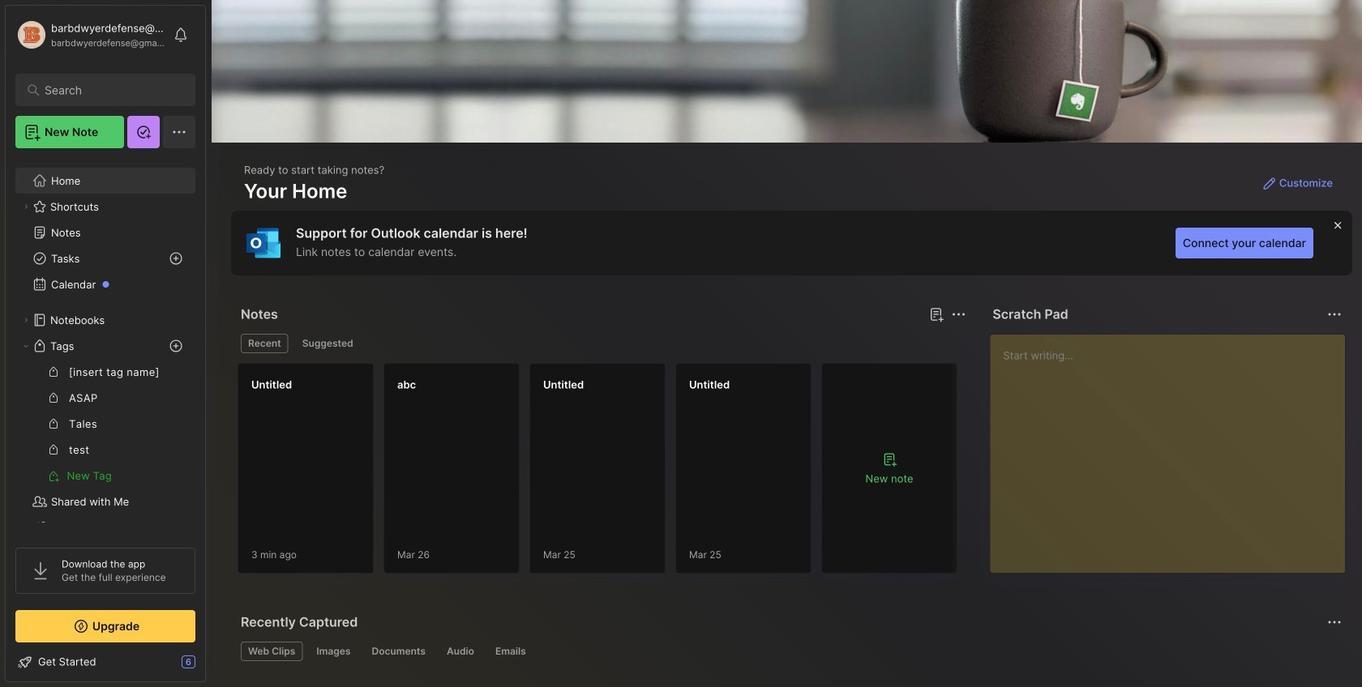 Task type: vqa. For each thing, say whether or not it's contained in the screenshot.
Start writing… text field at the right
yes



Task type: describe. For each thing, give the bounding box(es) containing it.
Search text field
[[45, 83, 174, 98]]

tree inside main 'element'
[[6, 158, 205, 577]]

none search field inside main 'element'
[[45, 80, 174, 100]]

2 tab list from the top
[[241, 643, 1340, 662]]

1 tab list from the top
[[241, 334, 964, 354]]

main element
[[0, 0, 211, 688]]

expand notebooks image
[[21, 316, 31, 325]]

Help and Learning task checklist field
[[6, 650, 205, 676]]

More actions field
[[948, 303, 971, 326]]



Task type: locate. For each thing, give the bounding box(es) containing it.
None search field
[[45, 80, 174, 100]]

click to collapse image
[[205, 658, 217, 677]]

group
[[15, 359, 195, 489]]

expand tags image
[[21, 342, 31, 351]]

group inside 'tree'
[[15, 359, 195, 489]]

1 vertical spatial tab list
[[241, 643, 1340, 662]]

more actions image
[[949, 305, 969, 325]]

row group
[[238, 363, 968, 584]]

tab list
[[241, 334, 964, 354], [241, 643, 1340, 662]]

tab
[[241, 334, 289, 354], [295, 334, 361, 354], [241, 643, 303, 662], [309, 643, 358, 662], [365, 643, 433, 662], [440, 643, 482, 662], [488, 643, 534, 662]]

0 vertical spatial tab list
[[241, 334, 964, 354]]

Account field
[[15, 19, 166, 51]]

Start writing… text field
[[1004, 335, 1345, 561]]

tree
[[6, 158, 205, 577]]



